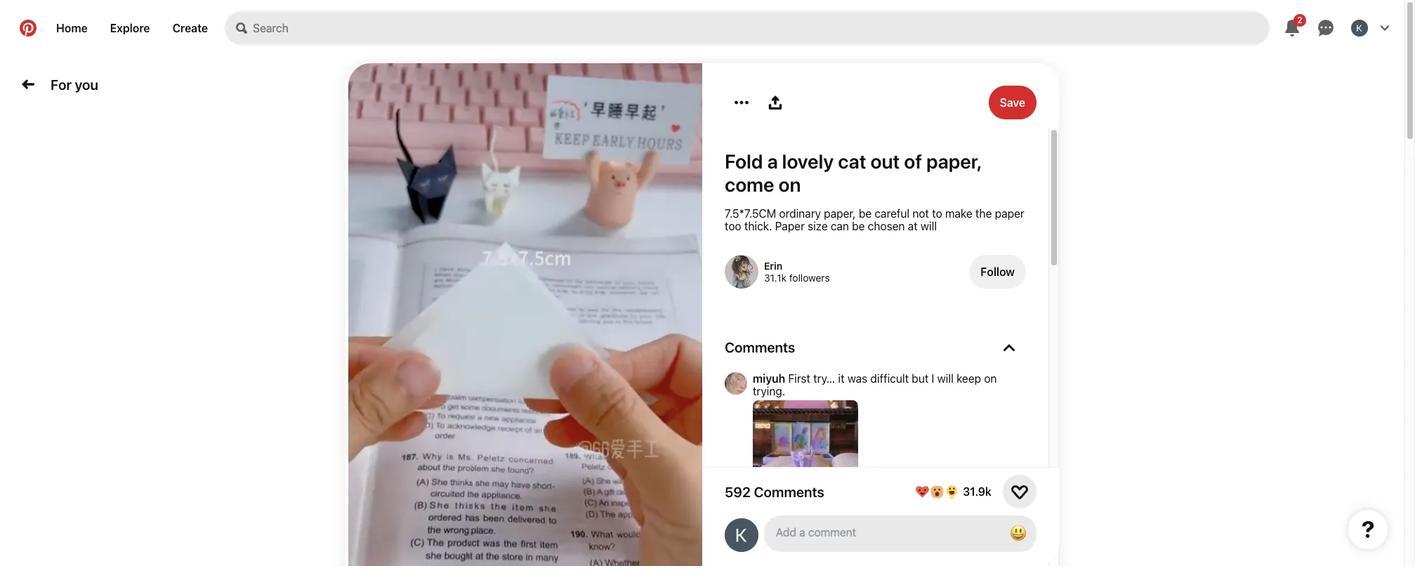 Task type: vqa. For each thing, say whether or not it's contained in the screenshot.
20
no



Task type: locate. For each thing, give the bounding box(es) containing it.
0 vertical spatial will
[[921, 220, 937, 232]]

0 vertical spatial paper,
[[926, 150, 981, 173]]

😃
[[1010, 523, 1027, 543]]

save button
[[989, 86, 1037, 119], [989, 86, 1037, 119]]

expand icon image
[[1004, 342, 1015, 353]]

for
[[51, 76, 72, 92]]

7.5*7.5cm ordinary paper, be careful not to make the paper too thick. paper size can be chosen at will
[[725, 207, 1025, 232]]

Search text field
[[253, 11, 1270, 45]]

fold
[[725, 150, 763, 173]]

erin
[[764, 260, 783, 272]]

cat
[[838, 150, 866, 173]]

comments up reply
[[754, 484, 825, 500]]

on inside fold a lovely cat out of paper, come on
[[779, 173, 801, 196]]

1 vertical spatial comments
[[754, 484, 825, 500]]

miyuh link
[[753, 372, 785, 385]]

1 vertical spatial paper,
[[824, 207, 856, 220]]

for you button
[[45, 71, 104, 98]]

will right at
[[921, 220, 937, 232]]

a
[[767, 150, 778, 173]]

fold a lovely cat out of paper, come on link
[[725, 150, 1026, 196]]

on right the a
[[779, 173, 801, 196]]

comments
[[725, 339, 795, 355], [754, 484, 825, 500]]

1 vertical spatial on
[[984, 372, 997, 385]]

lovely
[[782, 150, 834, 173]]

7.5*7.5cm
[[725, 207, 776, 220]]

paper, right 'ordinary'
[[824, 207, 856, 220]]

be
[[859, 207, 872, 220], [852, 220, 865, 232]]

31.1k
[[764, 272, 787, 284]]

will
[[921, 220, 937, 232], [937, 372, 954, 385]]

create link
[[161, 11, 219, 45]]

0 vertical spatial on
[[779, 173, 801, 196]]

react image
[[825, 520, 837, 531]]

on
[[779, 173, 801, 196], [984, 372, 997, 385]]

10
[[806, 547, 816, 558]]

1 vertical spatial will
[[937, 372, 954, 385]]

for you
[[51, 76, 98, 92]]

view
[[784, 547, 804, 558]]

2
[[1297, 15, 1303, 25]]

1 horizontal spatial on
[[984, 372, 997, 385]]

the
[[976, 207, 992, 220]]

first try… it was difficult but i will keep on trying.
[[753, 372, 1000, 398]]

reply button
[[785, 520, 811, 532]]

keep
[[957, 372, 981, 385]]

miyuh image
[[725, 372, 747, 395]]

https://i.pinimg.com/150x150/aa/54/80/aa548081eb87eca911ceb5597b527c53.jpg image
[[753, 400, 858, 506]]

paper,
[[926, 150, 981, 173], [824, 207, 856, 220]]

explore link
[[99, 11, 161, 45]]

kendallparks02 image
[[725, 518, 759, 552]]

of
[[904, 150, 922, 173]]

1 horizontal spatial paper,
[[926, 150, 981, 173]]

search icon image
[[236, 22, 247, 34]]

followers
[[789, 272, 830, 284]]

will right i
[[937, 372, 954, 385]]

ordinary
[[779, 207, 821, 220]]

paper, inside fold a lovely cat out of paper, come on
[[926, 150, 981, 173]]

on right keep
[[984, 372, 997, 385]]

will inside 7.5*7.5cm ordinary paper, be careful not to make the paper too thick. paper size can be chosen at will
[[921, 220, 937, 232]]

was
[[848, 372, 868, 385]]

paper, right "of"
[[926, 150, 981, 173]]

erin link
[[764, 260, 783, 272]]

⎯⎯ view 10 replies
[[759, 546, 846, 558]]

😃 button
[[764, 516, 1037, 552], [1004, 520, 1033, 548]]

too
[[725, 220, 742, 232]]

erin 31.1k followers
[[764, 260, 830, 284]]

create
[[172, 22, 208, 34]]

out
[[871, 150, 900, 173]]

it
[[838, 372, 845, 385]]

⎯⎯
[[759, 546, 778, 558]]

comments up the miyuh link
[[725, 339, 795, 355]]

0 horizontal spatial on
[[779, 173, 801, 196]]

0 horizontal spatial paper,
[[824, 207, 856, 220]]



Task type: describe. For each thing, give the bounding box(es) containing it.
at
[[908, 220, 918, 232]]

reply
[[785, 520, 811, 532]]

follow
[[981, 266, 1015, 278]]

make
[[945, 207, 973, 220]]

will inside first try… it was difficult but i will keep on trying.
[[937, 372, 954, 385]]

replies
[[818, 547, 846, 558]]

explore
[[110, 22, 150, 34]]

to
[[932, 207, 942, 220]]

paper, inside 7.5*7.5cm ordinary paper, be careful not to make the paper too thick. paper size can be chosen at will
[[824, 207, 856, 220]]

paper
[[995, 207, 1025, 220]]

not
[[913, 207, 929, 220]]

first
[[788, 372, 811, 385]]

592
[[725, 484, 751, 500]]

size
[[808, 220, 828, 232]]

difficult
[[871, 372, 909, 385]]

395
[[840, 520, 859, 532]]

2 button
[[1276, 11, 1309, 45]]

chosen
[[868, 220, 905, 232]]

kendall parks image
[[1351, 20, 1368, 37]]

i
[[932, 372, 935, 385]]

follow button
[[969, 255, 1026, 289]]

home
[[56, 22, 88, 34]]

reaction image
[[1011, 483, 1028, 500]]

save
[[1000, 96, 1026, 109]]

home link
[[45, 11, 99, 45]]

Add a comment field
[[777, 526, 993, 539]]

miyuh
[[753, 372, 785, 385]]

0
[[343, 63, 348, 74]]

can
[[831, 220, 849, 232]]

erin avatar link image
[[725, 255, 759, 289]]

try…
[[814, 372, 835, 385]]

paper
[[775, 220, 805, 232]]

31.9k
[[963, 485, 992, 498]]

but
[[912, 372, 929, 385]]

you
[[75, 76, 98, 92]]

592 comments
[[725, 484, 825, 500]]

thick.
[[744, 220, 772, 232]]

10w
[[753, 520, 771, 532]]

be right can
[[852, 220, 865, 232]]

come
[[725, 173, 774, 196]]

fold a lovely cat out of paper, come on
[[725, 150, 981, 196]]

0 vertical spatial comments
[[725, 339, 795, 355]]

comments button
[[725, 339, 1026, 355]]

careful
[[875, 207, 910, 220]]

be left the careful
[[859, 207, 872, 220]]

395 button
[[840, 520, 859, 532]]

trying.
[[753, 385, 785, 398]]

on inside first try… it was difficult but i will keep on trying.
[[984, 372, 997, 385]]



